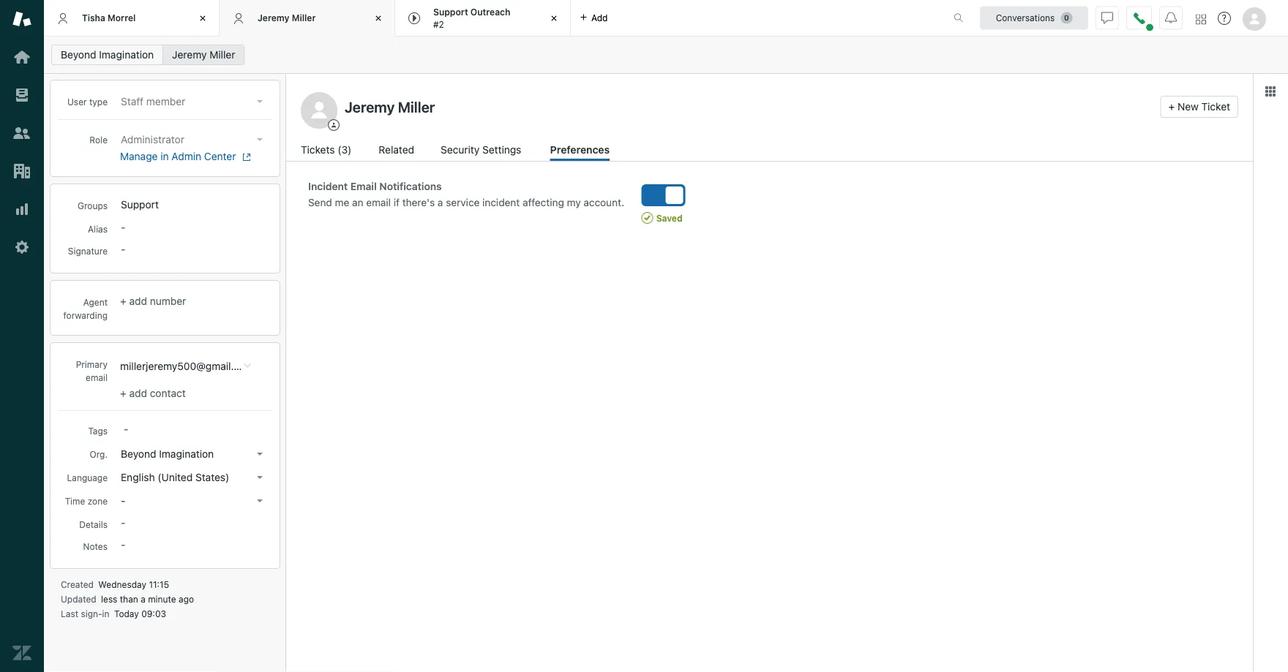 Task type: vqa. For each thing, say whether or not it's contained in the screenshot.
(opens in a new tab) Image on the left of the page
no



Task type: locate. For each thing, give the bounding box(es) containing it.
notifications image
[[1166, 12, 1178, 24]]

1 vertical spatial a
[[141, 595, 146, 605]]

miller
[[292, 13, 316, 23], [210, 49, 235, 61]]

in down less
[[102, 609, 110, 620]]

1 horizontal spatial email
[[366, 197, 391, 209]]

0 horizontal spatial imagination
[[99, 49, 154, 61]]

arrow down image down english (united states) button
[[257, 500, 263, 503]]

tisha
[[82, 13, 105, 23]]

0 horizontal spatial jeremy miller
[[172, 49, 235, 61]]

related
[[379, 144, 415, 156]]

beyond imagination
[[61, 49, 154, 61], [121, 449, 214, 461]]

close image inside the tisha morrel tab
[[196, 11, 210, 26]]

updated
[[61, 595, 96, 605]]

beyond down "tisha"
[[61, 49, 96, 61]]

1 vertical spatial add
[[129, 295, 147, 308]]

imagination up english (united states) button
[[159, 449, 214, 461]]

+ new ticket
[[1169, 101, 1231, 113]]

09:03
[[141, 609, 166, 620]]

millerjeremy500@gmail.com
[[120, 361, 254, 373]]

states)
[[195, 472, 229, 484]]

arrow down image
[[257, 138, 263, 141]]

1 arrow down image from the top
[[257, 100, 263, 103]]

beyond imagination down the tisha morrel
[[61, 49, 154, 61]]

2 vertical spatial +
[[120, 388, 126, 400]]

ago
[[179, 595, 194, 605]]

zendesk support image
[[12, 10, 31, 29]]

support
[[434, 7, 468, 17], [121, 199, 159, 211]]

2 arrow down image from the top
[[257, 453, 263, 456]]

wednesday
[[98, 580, 146, 590]]

3 close image from the left
[[547, 11, 562, 26]]

tickets
[[301, 144, 335, 156]]

arrow down image for (united
[[257, 477, 263, 480]]

details
[[79, 520, 108, 530]]

1 vertical spatial jeremy
[[172, 49, 207, 61]]

incident email notifications send me an email if there's a service incident affecting my account.
[[308, 181, 625, 209]]

+ for + add number
[[120, 295, 126, 308]]

minute
[[148, 595, 176, 605]]

beyond imagination button
[[116, 444, 269, 465]]

conversations button
[[981, 6, 1089, 30]]

a right than
[[141, 595, 146, 605]]

1 horizontal spatial a
[[438, 197, 443, 209]]

0 horizontal spatial miller
[[210, 49, 235, 61]]

+ left contact
[[120, 388, 126, 400]]

(3)
[[338, 144, 352, 156]]

0 vertical spatial beyond imagination
[[61, 49, 154, 61]]

1 horizontal spatial miller
[[292, 13, 316, 23]]

english (united states)
[[121, 472, 229, 484]]

member
[[146, 96, 185, 108]]

jeremy miller tab
[[220, 0, 395, 37]]

add button
[[571, 0, 617, 36]]

beyond imagination up english (united states)
[[121, 449, 214, 461]]

arrow down image inside staff member button
[[257, 100, 263, 103]]

arrow down image inside - button
[[257, 500, 263, 503]]

org.
[[90, 450, 108, 460]]

tab containing support outreach
[[395, 0, 571, 37]]

zone
[[88, 496, 108, 507]]

+ for + add contact
[[120, 388, 126, 400]]

1 horizontal spatial beyond
[[121, 449, 156, 461]]

arrow down image inside the beyond imagination button
[[257, 453, 263, 456]]

1 vertical spatial imagination
[[159, 449, 214, 461]]

miller inside tab
[[292, 13, 316, 23]]

close image
[[196, 11, 210, 26], [371, 11, 386, 26], [547, 11, 562, 26]]

0 vertical spatial email
[[366, 197, 391, 209]]

add for add number
[[129, 295, 147, 308]]

email down primary
[[86, 373, 108, 383]]

1 horizontal spatial imagination
[[159, 449, 214, 461]]

3 arrow down image from the top
[[257, 477, 263, 480]]

a right "there's"
[[438, 197, 443, 209]]

customers image
[[12, 124, 31, 143]]

0 horizontal spatial jeremy
[[172, 49, 207, 61]]

imagination inside button
[[159, 449, 214, 461]]

user
[[67, 97, 87, 107]]

a inside incident email notifications send me an email if there's a service incident affecting my account.
[[438, 197, 443, 209]]

arrow down image inside english (united states) button
[[257, 477, 263, 480]]

1 vertical spatial miller
[[210, 49, 235, 61]]

1 horizontal spatial in
[[161, 150, 169, 163]]

1 horizontal spatial close image
[[371, 11, 386, 26]]

close image left the add dropdown button
[[547, 11, 562, 26]]

4 arrow down image from the top
[[257, 500, 263, 503]]

- field
[[118, 422, 269, 438]]

a inside created wednesday 11:15 updated less than a minute ago last sign-in today 09:03
[[141, 595, 146, 605]]

+ inside + new ticket button
[[1169, 101, 1175, 113]]

+ right agent
[[120, 295, 126, 308]]

1 vertical spatial in
[[102, 609, 110, 620]]

groups
[[78, 201, 108, 211]]

0 vertical spatial add
[[592, 13, 608, 23]]

1 horizontal spatial jeremy
[[258, 13, 290, 23]]

security
[[441, 144, 480, 156]]

manage
[[120, 150, 158, 163]]

2 close image from the left
[[371, 11, 386, 26]]

forwarding
[[63, 310, 108, 321]]

there's
[[403, 197, 435, 209]]

0 vertical spatial jeremy
[[258, 13, 290, 23]]

(united
[[158, 472, 193, 484]]

email inside incident email notifications send me an email if there's a service incident affecting my account.
[[366, 197, 391, 209]]

None text field
[[341, 96, 1155, 118]]

0 horizontal spatial a
[[141, 595, 146, 605]]

get started image
[[12, 48, 31, 67]]

jeremy miller
[[258, 13, 316, 23], [172, 49, 235, 61]]

views image
[[12, 86, 31, 105]]

incident
[[308, 181, 348, 193]]

primary email
[[76, 360, 108, 383]]

administrator button
[[116, 130, 269, 150]]

0 vertical spatial a
[[438, 197, 443, 209]]

imagination
[[99, 49, 154, 61], [159, 449, 214, 461]]

beyond imagination inside the beyond imagination button
[[121, 449, 214, 461]]

support for support outreach #2
[[434, 7, 468, 17]]

service
[[446, 197, 480, 209]]

main element
[[0, 0, 44, 673]]

0 vertical spatial miller
[[292, 13, 316, 23]]

0 horizontal spatial support
[[121, 199, 159, 211]]

created wednesday 11:15 updated less than a minute ago last sign-in today 09:03
[[61, 580, 194, 620]]

arrow down image right states)
[[257, 477, 263, 480]]

close image inside tab
[[547, 11, 562, 26]]

jeremy
[[258, 13, 290, 23], [172, 49, 207, 61]]

administrator
[[121, 134, 184, 146]]

arrow down image down - field
[[257, 453, 263, 456]]

apps image
[[1265, 86, 1277, 97]]

arrow down image
[[257, 100, 263, 103], [257, 453, 263, 456], [257, 477, 263, 480], [257, 500, 263, 503]]

close image inside jeremy miller tab
[[371, 11, 386, 26]]

less
[[101, 595, 117, 605]]

jeremy miller inside jeremy miller tab
[[258, 13, 316, 23]]

in
[[161, 150, 169, 163], [102, 609, 110, 620]]

add
[[592, 13, 608, 23], [129, 295, 147, 308], [129, 388, 147, 400]]

than
[[120, 595, 138, 605]]

in inside created wednesday 11:15 updated less than a minute ago last sign-in today 09:03
[[102, 609, 110, 620]]

0 vertical spatial beyond
[[61, 49, 96, 61]]

email
[[366, 197, 391, 209], [86, 373, 108, 383]]

beyond
[[61, 49, 96, 61], [121, 449, 156, 461]]

imagination down the tisha morrel tab
[[99, 49, 154, 61]]

today
[[114, 609, 139, 620]]

close image left #2
[[371, 11, 386, 26]]

security settings link
[[441, 142, 526, 161]]

1 vertical spatial beyond imagination
[[121, 449, 214, 461]]

support right groups
[[121, 199, 159, 211]]

1 vertical spatial beyond
[[121, 449, 156, 461]]

1 vertical spatial +
[[120, 295, 126, 308]]

support for support
[[121, 199, 159, 211]]

close image up jeremy miller link
[[196, 11, 210, 26]]

support up #2
[[434, 7, 468, 17]]

2 vertical spatial add
[[129, 388, 147, 400]]

tab
[[395, 0, 571, 37]]

ticket
[[1202, 101, 1231, 113]]

outreach
[[471, 7, 511, 17]]

support inside support outreach #2
[[434, 7, 468, 17]]

beyond up english in the left of the page
[[121, 449, 156, 461]]

+ add number
[[120, 295, 186, 308]]

alias
[[88, 224, 108, 234]]

time zone
[[65, 496, 108, 507]]

1 vertical spatial support
[[121, 199, 159, 211]]

signature
[[68, 246, 108, 256]]

0 vertical spatial +
[[1169, 101, 1175, 113]]

0 horizontal spatial close image
[[196, 11, 210, 26]]

beyond inside "beyond imagination" link
[[61, 49, 96, 61]]

email left if
[[366, 197, 391, 209]]

agent
[[83, 297, 108, 308]]

0 vertical spatial imagination
[[99, 49, 154, 61]]

0 horizontal spatial in
[[102, 609, 110, 620]]

add for add contact
[[129, 388, 147, 400]]

1 horizontal spatial support
[[434, 7, 468, 17]]

2 horizontal spatial close image
[[547, 11, 562, 26]]

in down the "administrator" at the left of the page
[[161, 150, 169, 163]]

zendesk image
[[12, 644, 31, 663]]

+ left new at the top right of the page
[[1169, 101, 1175, 113]]

close image for jeremy miller
[[371, 11, 386, 26]]

0 horizontal spatial beyond
[[61, 49, 96, 61]]

manage in admin center
[[120, 150, 236, 163]]

1 vertical spatial email
[[86, 373, 108, 383]]

time
[[65, 496, 85, 507]]

0 vertical spatial support
[[434, 7, 468, 17]]

1 horizontal spatial jeremy miller
[[258, 13, 316, 23]]

manage in admin center link
[[120, 150, 263, 163]]

arrow down image for imagination
[[257, 453, 263, 456]]

0 vertical spatial jeremy miller
[[258, 13, 316, 23]]

1 vertical spatial jeremy miller
[[172, 49, 235, 61]]

jeremy miller inside jeremy miller link
[[172, 49, 235, 61]]

0 horizontal spatial email
[[86, 373, 108, 383]]

tabs tab list
[[44, 0, 939, 37]]

a
[[438, 197, 443, 209], [141, 595, 146, 605]]

1 close image from the left
[[196, 11, 210, 26]]

new
[[1178, 101, 1199, 113]]

preferences
[[550, 144, 610, 156]]

#2
[[434, 19, 444, 29]]

arrow down image up arrow down image on the left top of the page
[[257, 100, 263, 103]]



Task type: describe. For each thing, give the bounding box(es) containing it.
user type
[[67, 97, 108, 107]]

saved
[[657, 213, 683, 224]]

an
[[352, 197, 364, 209]]

+ for + new ticket
[[1169, 101, 1175, 113]]

email
[[351, 181, 377, 193]]

imagination inside 'secondary' "element"
[[99, 49, 154, 61]]

my
[[567, 197, 581, 209]]

- button
[[116, 491, 269, 512]]

+ new ticket button
[[1161, 96, 1239, 118]]

english (united states) button
[[116, 468, 269, 488]]

tisha morrel tab
[[44, 0, 220, 37]]

sign-
[[81, 609, 102, 620]]

staff member button
[[116, 92, 269, 112]]

-
[[121, 495, 126, 507]]

zendesk products image
[[1197, 14, 1207, 25]]

if
[[394, 197, 400, 209]]

affecting
[[523, 197, 565, 209]]

11:15
[[149, 580, 169, 590]]

staff member
[[121, 96, 185, 108]]

get help image
[[1219, 12, 1232, 25]]

agent forwarding
[[63, 297, 108, 321]]

close image for tisha morrel
[[196, 11, 210, 26]]

language
[[67, 473, 108, 483]]

center
[[204, 150, 236, 163]]

related link
[[379, 142, 416, 161]]

beyond imagination inside 'secondary' "element"
[[61, 49, 154, 61]]

add inside dropdown button
[[592, 13, 608, 23]]

miller inside 'secondary' "element"
[[210, 49, 235, 61]]

send
[[308, 197, 332, 209]]

email inside primary email
[[86, 373, 108, 383]]

secondary element
[[44, 40, 1289, 70]]

tisha morrel
[[82, 13, 136, 23]]

tickets (3)
[[301, 144, 352, 156]]

conversations
[[996, 13, 1055, 23]]

created
[[61, 580, 94, 590]]

notifications
[[380, 181, 442, 193]]

preferences link
[[550, 142, 610, 161]]

contact
[[150, 388, 186, 400]]

admin
[[172, 150, 201, 163]]

english
[[121, 472, 155, 484]]

primary
[[76, 360, 108, 370]]

button displays agent's chat status as invisible. image
[[1102, 12, 1114, 24]]

+ add contact
[[120, 388, 186, 400]]

role
[[90, 135, 108, 145]]

type
[[89, 97, 108, 107]]

beyond inside the beyond imagination button
[[121, 449, 156, 461]]

jeremy miller link
[[163, 45, 245, 65]]

tickets (3) link
[[301, 142, 354, 161]]

reporting image
[[12, 200, 31, 219]]

jeremy inside 'secondary' "element"
[[172, 49, 207, 61]]

beyond imagination link
[[51, 45, 163, 65]]

last
[[61, 609, 78, 620]]

staff
[[121, 96, 144, 108]]

incident
[[483, 197, 520, 209]]

notes
[[83, 542, 108, 552]]

security settings
[[441, 144, 522, 156]]

me
[[335, 197, 349, 209]]

arrow down image for member
[[257, 100, 263, 103]]

admin image
[[12, 238, 31, 257]]

organizations image
[[12, 162, 31, 181]]

support outreach #2
[[434, 7, 511, 29]]

tags
[[88, 426, 108, 436]]

settings
[[483, 144, 522, 156]]

jeremy inside tab
[[258, 13, 290, 23]]

morrel
[[108, 13, 136, 23]]

number
[[150, 295, 186, 308]]

0 vertical spatial in
[[161, 150, 169, 163]]

account.
[[584, 197, 625, 209]]



